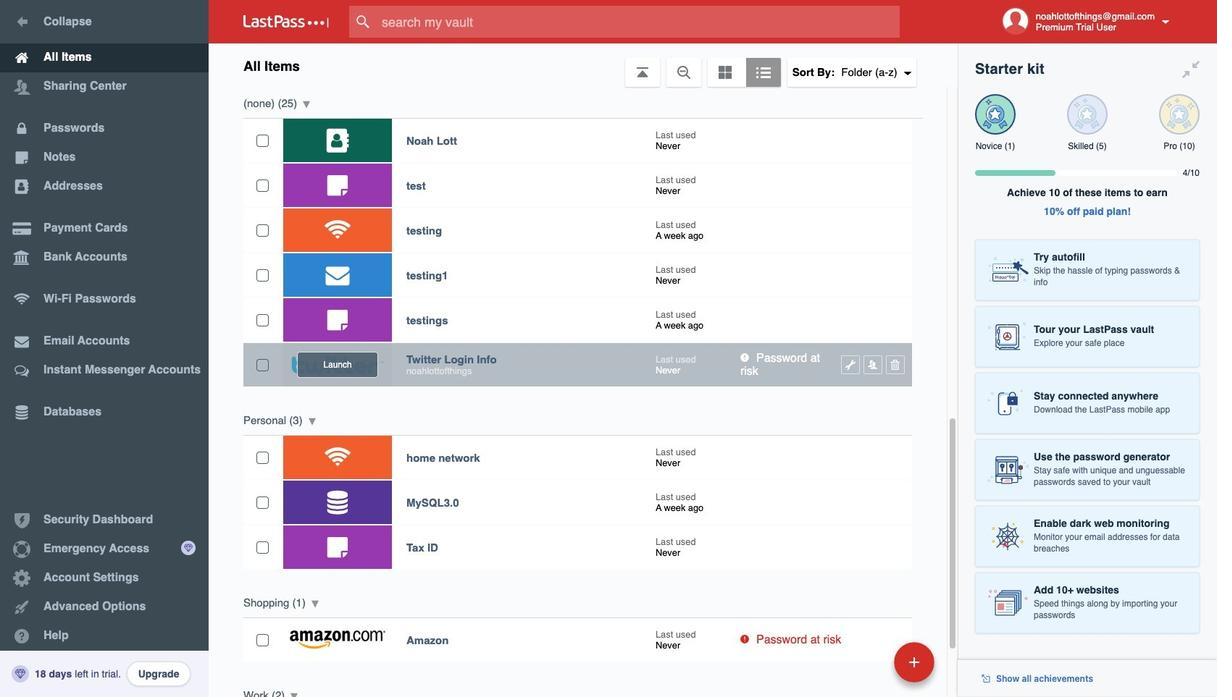 Task type: locate. For each thing, give the bounding box(es) containing it.
main navigation navigation
[[0, 0, 209, 698]]

new item navigation
[[795, 639, 944, 698]]



Task type: describe. For each thing, give the bounding box(es) containing it.
new item element
[[795, 642, 940, 683]]

vault options navigation
[[209, 43, 958, 87]]

lastpass image
[[244, 15, 329, 28]]

search my vault text field
[[349, 6, 928, 38]]

Search search field
[[349, 6, 928, 38]]



Task type: vqa. For each thing, say whether or not it's contained in the screenshot.
search my vault text box
yes



